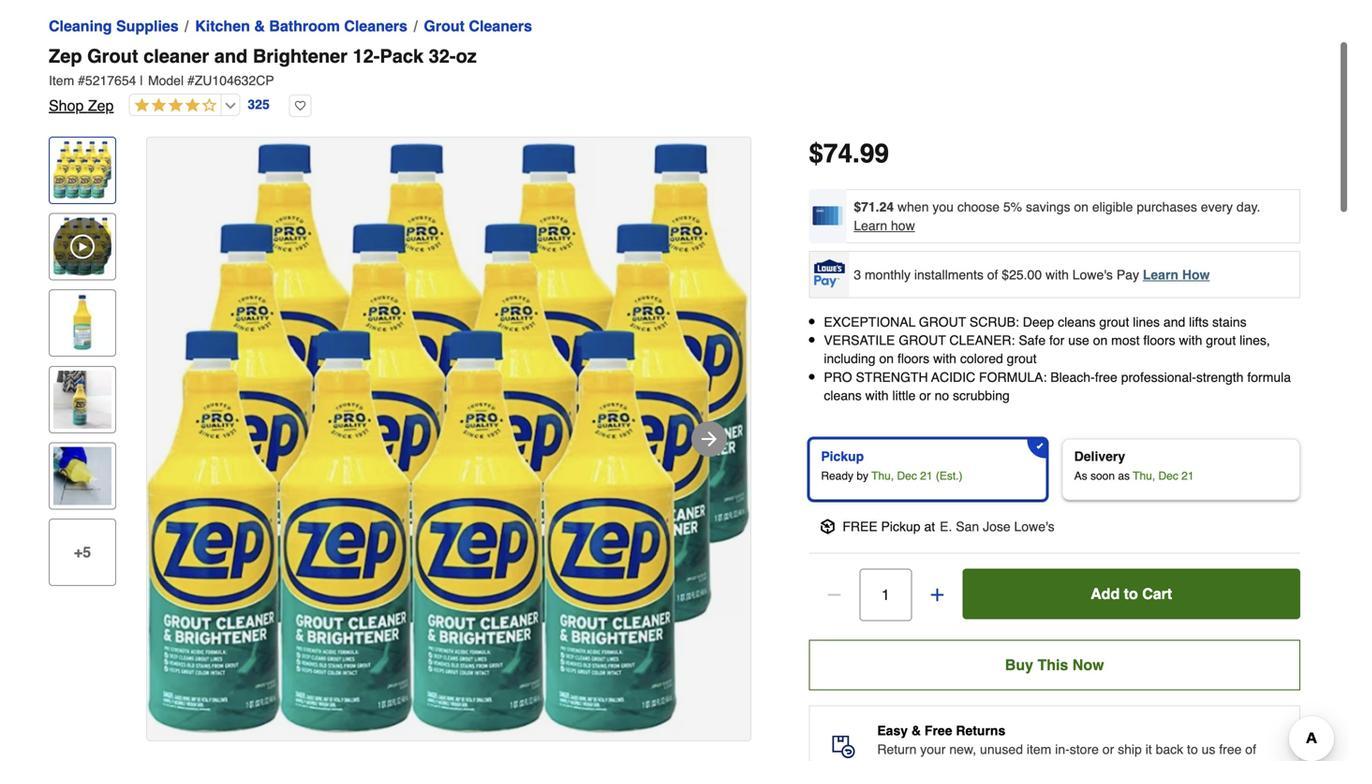 Task type: vqa. For each thing, say whether or not it's contained in the screenshot.
by's 'LEARN MORE' image
no



Task type: describe. For each thing, give the bounding box(es) containing it.
plus image
[[928, 586, 947, 605]]

cleaning supplies
[[49, 17, 179, 35]]

with down lifts
[[1180, 333, 1203, 348]]

supplies
[[116, 17, 179, 35]]

cleaning supplies link
[[49, 15, 179, 37]]

zu104632cp
[[195, 73, 274, 88]]

oz
[[456, 45, 477, 67]]

store
[[1070, 743, 1099, 758]]

as
[[1118, 470, 1130, 483]]

ship
[[1118, 743, 1142, 758]]

for
[[1050, 333, 1065, 348]]

installments
[[915, 267, 984, 282]]

soon
[[1091, 470, 1115, 483]]

san
[[956, 520, 980, 535]]

including
[[824, 352, 876, 367]]

21 inside the delivery as soon as thu, dec 21
[[1182, 470, 1195, 483]]

32-
[[429, 45, 456, 67]]

free
[[925, 724, 953, 739]]

+5
[[74, 544, 91, 561]]

us
[[1202, 743, 1216, 758]]

thu, inside the pickup ready by thu, dec 21 (est.)
[[872, 470, 894, 483]]

zep grout cleaner and brightener 12-pack 32-oz item # 5217654 | model # zu104632cp
[[49, 45, 477, 88]]

shop
[[49, 97, 84, 114]]

Stepper number input field with increment and decrement buttons number field
[[860, 569, 912, 622]]

0 vertical spatial grout
[[424, 17, 465, 35]]

how
[[1183, 267, 1210, 282]]

& for kitchen
[[254, 17, 265, 35]]

delivery as soon as thu, dec 21
[[1075, 449, 1195, 483]]

on inside $71.24 when you choose 5% savings on eligible purchases every day. learn how
[[1074, 200, 1089, 215]]

free
[[843, 520, 878, 535]]

zep  #zu104632cp image
[[147, 138, 751, 741]]

lifts
[[1189, 315, 1209, 330]]

pickup inside the pickup ready by thu, dec 21 (est.)
[[821, 449, 864, 464]]

grout cleaners
[[424, 17, 532, 35]]

lowes pay logo image
[[811, 260, 849, 288]]

buy this now button
[[809, 641, 1301, 691]]

5217654
[[85, 73, 136, 88]]

scrubbing
[[953, 388, 1010, 403]]

99
[[860, 139, 889, 169]]

dec inside the delivery as soon as thu, dec 21
[[1159, 470, 1179, 483]]

pro
[[824, 370, 853, 385]]

strength
[[856, 370, 928, 385]]

it
[[1146, 743, 1153, 758]]

$71.24 when you choose 5% savings on eligible purchases every day. learn how
[[854, 200, 1261, 233]]

eligible
[[1093, 200, 1134, 215]]

lines,
[[1240, 333, 1271, 348]]

heart outline image
[[289, 95, 312, 117]]

(est.)
[[936, 470, 963, 483]]

shop zep
[[49, 97, 114, 114]]

thu, inside the delivery as soon as thu, dec 21
[[1133, 470, 1156, 483]]

pickup image
[[820, 520, 835, 535]]

safe
[[1019, 333, 1046, 348]]

no
[[935, 388, 950, 403]]

day.
[[1237, 200, 1261, 215]]

purchases
[[1137, 200, 1198, 215]]

4.3 stars image
[[130, 97, 217, 115]]

formula:
[[979, 370, 1047, 385]]

most
[[1112, 333, 1140, 348]]

learn how button
[[854, 217, 915, 235]]

bleach-
[[1051, 370, 1095, 385]]

1 horizontal spatial grout
[[1100, 315, 1130, 330]]

unused
[[980, 743, 1023, 758]]

option group containing pickup
[[802, 432, 1308, 508]]

learn how link
[[1143, 267, 1210, 282]]

1 vertical spatial grout
[[1207, 333, 1236, 348]]

1 vertical spatial on
[[1093, 333, 1108, 348]]

learn inside $71.24 when you choose 5% savings on eligible purchases every day. learn how
[[854, 218, 888, 233]]

74
[[824, 139, 853, 169]]

now
[[1073, 657, 1105, 674]]

with up acidic on the right of the page
[[934, 352, 957, 367]]

3 monthly installments of $25.00 with lowe's pay learn how
[[854, 267, 1210, 282]]

and inside exceptional grout scrub: deep cleans grout lines and lifts stains versatile grout cleaner: safe for use on most floors with grout lines, including on floors with colored grout pro strength acidic formula: bleach-free professional-strength formula cleans with little or no scrubbing
[[1164, 315, 1186, 330]]

pay
[[1117, 267, 1140, 282]]

use
[[1069, 333, 1090, 348]]

when
[[898, 200, 929, 215]]

colored
[[961, 352, 1004, 367]]

zep  #zu104632cp - thumbnail image
[[53, 142, 112, 200]]

of inside 'easy & free returns return your new, unused item in-store or ship it back to us free of charge.'
[[1246, 743, 1257, 758]]

0 horizontal spatial on
[[880, 352, 894, 367]]

how
[[891, 218, 915, 233]]

free pickup at e. san jose lowe's
[[843, 520, 1055, 535]]

as
[[1075, 470, 1088, 483]]

cleaning
[[49, 17, 112, 35]]

at
[[925, 520, 935, 535]]

$ 74 . 99
[[809, 139, 889, 169]]

back
[[1156, 743, 1184, 758]]

item
[[49, 73, 74, 88]]

kitchen & bathroom cleaners link
[[195, 15, 408, 37]]



Task type: locate. For each thing, give the bounding box(es) containing it.
easy
[[878, 724, 908, 739]]

& inside 'easy & free returns return your new, unused item in-store or ship it back to us free of charge.'
[[912, 724, 921, 739]]

on right use
[[1093, 333, 1108, 348]]

item number 5 2 1 7 6 5 4 and model number z u 1 0 4 6 3 2 c p element
[[49, 71, 1301, 90]]

cleaner:
[[950, 333, 1015, 348]]

on left the eligible
[[1074, 200, 1089, 215]]

|
[[140, 73, 143, 88]]

scrub:
[[970, 315, 1020, 330]]

grout up strength
[[899, 333, 946, 348]]

grout up 32-
[[424, 17, 465, 35]]

1 horizontal spatial thu,
[[1133, 470, 1156, 483]]

formula
[[1248, 370, 1292, 385]]

thu,
[[872, 470, 894, 483], [1133, 470, 1156, 483]]

every
[[1201, 200, 1233, 215]]

0 horizontal spatial and
[[214, 45, 248, 67]]

$
[[809, 139, 824, 169]]

dec right as
[[1159, 470, 1179, 483]]

# right item
[[78, 73, 85, 88]]

new,
[[950, 743, 977, 758]]

1 horizontal spatial 21
[[1182, 470, 1195, 483]]

grout cleaners link
[[424, 15, 532, 37]]

return
[[878, 743, 917, 758]]

lowe's for jose
[[1015, 520, 1055, 535]]

0 horizontal spatial thu,
[[872, 470, 894, 483]]

stains
[[1213, 315, 1247, 330]]

choose
[[958, 200, 1000, 215]]

0 horizontal spatial &
[[254, 17, 265, 35]]

to
[[1124, 586, 1139, 603], [1188, 743, 1198, 758]]

12-
[[353, 45, 380, 67]]

learn right pay
[[1143, 267, 1179, 282]]

1 horizontal spatial free
[[1220, 743, 1242, 758]]

cleaners
[[344, 17, 408, 35], [469, 17, 532, 35]]

0 vertical spatial and
[[214, 45, 248, 67]]

0 horizontal spatial grout
[[87, 45, 138, 67]]

0 vertical spatial to
[[1124, 586, 1139, 603]]

grout
[[1100, 315, 1130, 330], [1207, 333, 1236, 348], [1007, 352, 1037, 367]]

minus image
[[825, 586, 844, 605]]

dec inside the pickup ready by thu, dec 21 (est.)
[[897, 470, 917, 483]]

0 vertical spatial pickup
[[821, 449, 864, 464]]

1 vertical spatial and
[[1164, 315, 1186, 330]]

free right us
[[1220, 743, 1242, 758]]

0 vertical spatial &
[[254, 17, 265, 35]]

versatile
[[824, 333, 895, 348]]

1 horizontal spatial zep
[[88, 97, 114, 114]]

to right add
[[1124, 586, 1139, 603]]

2 thu, from the left
[[1133, 470, 1156, 483]]

0 vertical spatial cleans
[[1058, 315, 1096, 330]]

1 vertical spatial grout
[[87, 45, 138, 67]]

0 horizontal spatial zep
[[49, 45, 82, 67]]

free down "most"
[[1095, 370, 1118, 385]]

1 horizontal spatial or
[[1103, 743, 1115, 758]]

2 horizontal spatial on
[[1093, 333, 1108, 348]]

monthly
[[865, 267, 911, 282]]

zep  #zu104632cp - thumbnail4 image
[[53, 447, 112, 506]]

1 cleaners from the left
[[344, 17, 408, 35]]

1 horizontal spatial #
[[187, 73, 195, 88]]

1 horizontal spatial grout
[[424, 17, 465, 35]]

0 horizontal spatial to
[[1124, 586, 1139, 603]]

0 vertical spatial grout
[[919, 315, 966, 330]]

1 thu, from the left
[[872, 470, 894, 483]]

exceptional grout scrub: deep cleans grout lines and lifts stains versatile grout cleaner: safe for use on most floors with grout lines, including on floors with colored grout pro strength acidic formula: bleach-free professional-strength formula cleans with little or no scrubbing
[[824, 315, 1292, 403]]

pickup left at
[[882, 520, 921, 535]]

21
[[921, 470, 933, 483], [1182, 470, 1195, 483]]

1 dec from the left
[[897, 470, 917, 483]]

easy & free returns return your new, unused item in-store or ship it back to us free of charge.
[[878, 724, 1257, 762]]

or inside exceptional grout scrub: deep cleans grout lines and lifts stains versatile grout cleaner: safe for use on most floors with grout lines, including on floors with colored grout pro strength acidic formula: bleach-free professional-strength formula cleans with little or no scrubbing
[[920, 388, 931, 403]]

grout up 5217654
[[87, 45, 138, 67]]

1 vertical spatial free
[[1220, 743, 1242, 758]]

1 horizontal spatial learn
[[1143, 267, 1179, 282]]

kitchen
[[195, 17, 250, 35]]

& inside kitchen & bathroom cleaners link
[[254, 17, 265, 35]]

cleaners up 12-
[[344, 17, 408, 35]]

.
[[853, 139, 860, 169]]

exceptional
[[824, 315, 916, 330]]

option group
[[802, 432, 1308, 508]]

2 21 from the left
[[1182, 470, 1195, 483]]

add
[[1091, 586, 1120, 603]]

to inside 'easy & free returns return your new, unused item in-store or ship it back to us free of charge.'
[[1188, 743, 1198, 758]]

in-
[[1056, 743, 1070, 758]]

# right the model
[[187, 73, 195, 88]]

or
[[920, 388, 931, 403], [1103, 743, 1115, 758]]

brightener
[[253, 45, 348, 67]]

lowe's for with
[[1073, 267, 1113, 282]]

1 vertical spatial &
[[912, 724, 921, 739]]

add to cart
[[1091, 586, 1173, 603]]

or left the ship
[[1103, 743, 1115, 758]]

2 # from the left
[[187, 73, 195, 88]]

zep  #zu104632cp - thumbnail3 image
[[53, 371, 112, 429]]

0 horizontal spatial floors
[[898, 352, 930, 367]]

grout up "most"
[[1100, 315, 1130, 330]]

on up strength
[[880, 352, 894, 367]]

pickup
[[821, 449, 864, 464], [882, 520, 921, 535]]

1 horizontal spatial and
[[1164, 315, 1186, 330]]

thu, right as
[[1133, 470, 1156, 483]]

buy
[[1005, 657, 1034, 674]]

zep inside zep grout cleaner and brightener 12-pack 32-oz item # 5217654 | model # zu104632cp
[[49, 45, 82, 67]]

to inside button
[[1124, 586, 1139, 603]]

free inside 'easy & free returns return your new, unused item in-store or ship it back to us free of charge.'
[[1220, 743, 1242, 758]]

free inside exceptional grout scrub: deep cleans grout lines and lifts stains versatile grout cleaner: safe for use on most floors with grout lines, including on floors with colored grout pro strength acidic formula: bleach-free professional-strength formula cleans with little or no scrubbing
[[1095, 370, 1118, 385]]

0 vertical spatial lowe's
[[1073, 267, 1113, 282]]

strength
[[1197, 370, 1244, 385]]

acidic
[[932, 370, 976, 385]]

#
[[78, 73, 85, 88], [187, 73, 195, 88]]

thu, right by
[[872, 470, 894, 483]]

0 horizontal spatial learn
[[854, 218, 888, 233]]

0 horizontal spatial #
[[78, 73, 85, 88]]

item
[[1027, 743, 1052, 758]]

floors down lines
[[1144, 333, 1176, 348]]

0 vertical spatial floors
[[1144, 333, 1176, 348]]

lowe's right "jose"
[[1015, 520, 1055, 535]]

little
[[893, 388, 916, 403]]

buy this now
[[1005, 657, 1105, 674]]

1 21 from the left
[[921, 470, 933, 483]]

0 horizontal spatial cleans
[[824, 388, 862, 403]]

grout inside zep grout cleaner and brightener 12-pack 32-oz item # 5217654 | model # zu104632cp
[[87, 45, 138, 67]]

0 horizontal spatial 21
[[921, 470, 933, 483]]

and up zu104632cp on the left top
[[214, 45, 248, 67]]

2 horizontal spatial grout
[[1207, 333, 1236, 348]]

& for easy
[[912, 724, 921, 739]]

ready
[[821, 470, 854, 483]]

1 # from the left
[[78, 73, 85, 88]]

pack
[[380, 45, 424, 67]]

of
[[988, 267, 999, 282], [1246, 743, 1257, 758]]

21 right as
[[1182, 470, 1195, 483]]

grout up cleaner:
[[919, 315, 966, 330]]

dec left (est.)
[[897, 470, 917, 483]]

bathroom
[[269, 17, 340, 35]]

1 horizontal spatial to
[[1188, 743, 1198, 758]]

on
[[1074, 200, 1089, 215], [1093, 333, 1108, 348], [880, 352, 894, 367]]

of right us
[[1246, 743, 1257, 758]]

of left $25.00
[[988, 267, 999, 282]]

21 inside the pickup ready by thu, dec 21 (est.)
[[921, 470, 933, 483]]

1 horizontal spatial cleaners
[[469, 17, 532, 35]]

grout
[[919, 315, 966, 330], [899, 333, 946, 348]]

& left the free
[[912, 724, 921, 739]]

0 horizontal spatial free
[[1095, 370, 1118, 385]]

or left no
[[920, 388, 931, 403]]

zep up item
[[49, 45, 82, 67]]

0 horizontal spatial lowe's
[[1015, 520, 1055, 535]]

arrow right image
[[698, 428, 721, 451]]

0 vertical spatial learn
[[854, 218, 888, 233]]

1 horizontal spatial floors
[[1144, 333, 1176, 348]]

lowe's
[[1073, 267, 1113, 282], [1015, 520, 1055, 535]]

2 dec from the left
[[1159, 470, 1179, 483]]

& right kitchen
[[254, 17, 265, 35]]

0 horizontal spatial or
[[920, 388, 931, 403]]

and
[[214, 45, 248, 67], [1164, 315, 1186, 330]]

with right $25.00
[[1046, 267, 1069, 282]]

1 horizontal spatial cleans
[[1058, 315, 1096, 330]]

professional-
[[1122, 370, 1197, 385]]

1 horizontal spatial pickup
[[882, 520, 921, 535]]

pickup up "ready"
[[821, 449, 864, 464]]

1 vertical spatial of
[[1246, 743, 1257, 758]]

kitchen & bathroom cleaners
[[195, 17, 408, 35]]

charge.
[[878, 761, 921, 762]]

and inside zep grout cleaner and brightener 12-pack 32-oz item # 5217654 | model # zu104632cp
[[214, 45, 248, 67]]

or inside 'easy & free returns return your new, unused item in-store or ship it back to us free of charge.'
[[1103, 743, 1115, 758]]

1 horizontal spatial on
[[1074, 200, 1089, 215]]

1 horizontal spatial &
[[912, 724, 921, 739]]

cleaners up oz
[[469, 17, 532, 35]]

1 vertical spatial or
[[1103, 743, 1115, 758]]

grout down stains
[[1207, 333, 1236, 348]]

model
[[148, 73, 184, 88]]

0 vertical spatial zep
[[49, 45, 82, 67]]

5%
[[1004, 200, 1023, 215]]

0 vertical spatial of
[[988, 267, 999, 282]]

with
[[1046, 267, 1069, 282], [1180, 333, 1203, 348], [934, 352, 957, 367], [866, 388, 889, 403]]

1 vertical spatial to
[[1188, 743, 1198, 758]]

0 horizontal spatial dec
[[897, 470, 917, 483]]

1 horizontal spatial lowe's
[[1073, 267, 1113, 282]]

0 vertical spatial on
[[1074, 200, 1089, 215]]

1 vertical spatial floors
[[898, 352, 930, 367]]

1 vertical spatial lowe's
[[1015, 520, 1055, 535]]

to left us
[[1188, 743, 1198, 758]]

325
[[248, 97, 270, 112]]

2 vertical spatial grout
[[1007, 352, 1037, 367]]

1 horizontal spatial of
[[1246, 743, 1257, 758]]

deep
[[1023, 315, 1055, 330]]

0 horizontal spatial pickup
[[821, 449, 864, 464]]

returns
[[956, 724, 1006, 739]]

1 vertical spatial zep
[[88, 97, 114, 114]]

grout up formula:
[[1007, 352, 1037, 367]]

with down strength
[[866, 388, 889, 403]]

21 left (est.)
[[921, 470, 933, 483]]

cleans down pro
[[824, 388, 862, 403]]

zep  #zu104632cp - thumbnail2 image
[[53, 294, 112, 353]]

and left lifts
[[1164, 315, 1186, 330]]

free
[[1095, 370, 1118, 385], [1220, 743, 1242, 758]]

grout
[[424, 17, 465, 35], [87, 45, 138, 67]]

pickup ready by thu, dec 21 (est.)
[[821, 449, 963, 483]]

zep down 5217654
[[88, 97, 114, 114]]

1 horizontal spatial dec
[[1159, 470, 1179, 483]]

1 vertical spatial learn
[[1143, 267, 1179, 282]]

add to cart button
[[963, 569, 1301, 620]]

cart
[[1143, 586, 1173, 603]]

0 vertical spatial free
[[1095, 370, 1118, 385]]

learn down $71.24
[[854, 218, 888, 233]]

zep
[[49, 45, 82, 67], [88, 97, 114, 114]]

delivery
[[1075, 449, 1126, 464]]

2 vertical spatial on
[[880, 352, 894, 367]]

cleaner
[[143, 45, 209, 67]]

$71.24
[[854, 200, 894, 215]]

e.
[[940, 520, 953, 535]]

lowe's left pay
[[1073, 267, 1113, 282]]

this
[[1038, 657, 1069, 674]]

1 vertical spatial grout
[[899, 333, 946, 348]]

by
[[857, 470, 869, 483]]

0 horizontal spatial of
[[988, 267, 999, 282]]

0 horizontal spatial cleaners
[[344, 17, 408, 35]]

0 vertical spatial grout
[[1100, 315, 1130, 330]]

floors up strength
[[898, 352, 930, 367]]

1 vertical spatial pickup
[[882, 520, 921, 535]]

$25.00
[[1002, 267, 1042, 282]]

0 horizontal spatial grout
[[1007, 352, 1037, 367]]

1 vertical spatial cleans
[[824, 388, 862, 403]]

0 vertical spatial or
[[920, 388, 931, 403]]

2 cleaners from the left
[[469, 17, 532, 35]]

you
[[933, 200, 954, 215]]

cleans up use
[[1058, 315, 1096, 330]]



